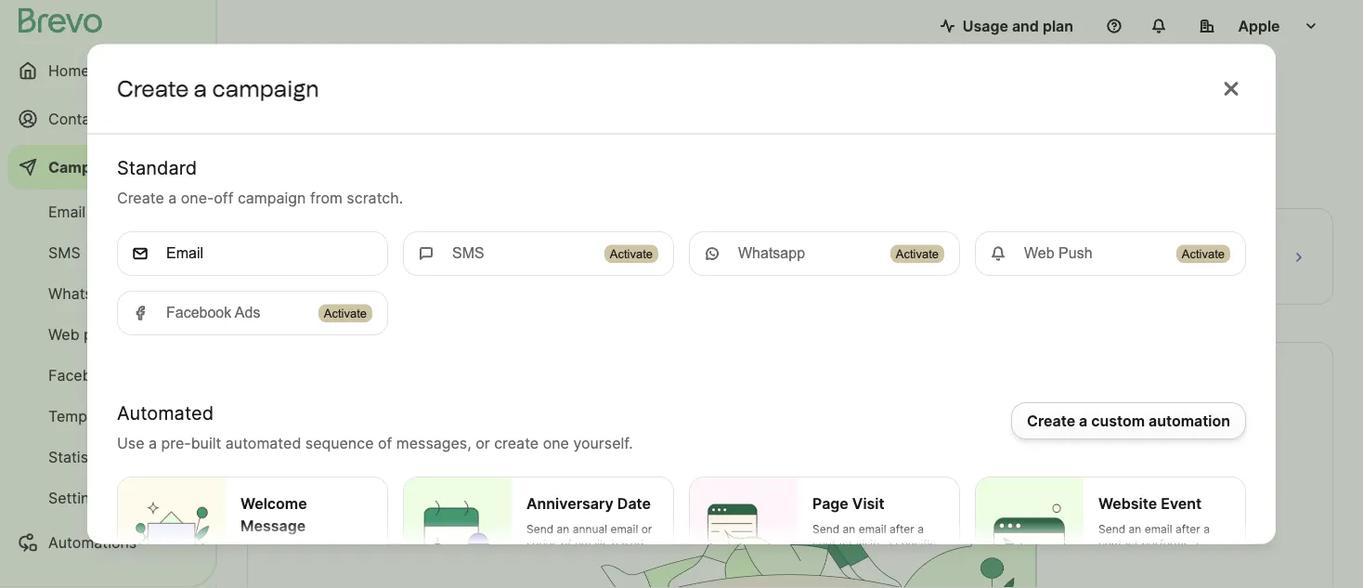 Task type: locate. For each thing, give the bounding box(es) containing it.
1 vertical spatial specific
[[1099, 552, 1140, 565]]

1 vertical spatial ads
[[122, 366, 149, 384]]

1 horizontal spatial of
[[561, 537, 572, 550]]

0 down opens at the top left of page
[[542, 262, 556, 289]]

1 vertical spatial facebook ads
[[48, 366, 149, 384]]

annual
[[573, 522, 608, 536]]

dashboard
[[247, 75, 404, 111]]

1 vertical spatial facebook
[[48, 366, 117, 384]]

create inside button
[[1028, 411, 1076, 429]]

create inside standard create a one-off campaign from scratch.
[[117, 188, 164, 206]]

settings
[[48, 489, 106, 507]]

2 horizontal spatial on
[[1179, 552, 1192, 565]]

your
[[859, 552, 882, 565], [1195, 552, 1218, 565], [241, 574, 264, 588]]

statistics
[[48, 448, 113, 466]]

send
[[527, 522, 554, 536], [813, 522, 840, 536], [1099, 522, 1126, 536], [241, 544, 268, 558]]

email up performs
[[1145, 522, 1173, 536]]

contact inside send an email after a contact performs a specific action on your website.
[[1099, 537, 1139, 550]]

0 horizontal spatial after
[[241, 559, 266, 573]]

email inside send an email after a contact visits a specific page on your website.
[[859, 522, 887, 536]]

an up series in the bottom left of the page
[[557, 522, 570, 536]]

send for anniversary date
[[527, 522, 554, 536]]

1 horizontal spatial 0%
[[857, 268, 876, 284]]

standard create a one-off campaign from scratch.
[[117, 156, 403, 206]]

contact for website
[[1099, 537, 1139, 550]]

campaign up total
[[238, 188, 306, 206]]

0 horizontal spatial 0%
[[578, 268, 597, 284]]

or left create
[[476, 433, 490, 451]]

0 vertical spatial web
[[1025, 245, 1055, 261]]

1 contact from the left
[[813, 537, 853, 550]]

web for web push
[[1025, 245, 1055, 261]]

activate button
[[605, 244, 659, 262], [891, 244, 945, 262], [1177, 244, 1231, 262], [605, 244, 659, 262], [891, 244, 945, 262], [1177, 244, 1231, 262], [318, 303, 373, 322], [318, 304, 373, 322]]

an inside send an annual email or series of emails based on a special event or birthday.
[[557, 522, 570, 536]]

1 on from the left
[[527, 552, 540, 565]]

or up based
[[642, 522, 652, 536]]

send a welcome email after a subscriber joins your list.
[[241, 544, 361, 588]]

specific
[[896, 537, 937, 550], [1099, 552, 1140, 565]]

your for website event
[[1195, 552, 1218, 565]]

on right the page
[[842, 552, 856, 565]]

an
[[557, 522, 570, 536], [843, 522, 856, 536], [1129, 522, 1142, 536]]

built
[[191, 433, 221, 451]]

email down one-
[[166, 245, 203, 261]]

0 horizontal spatial web
[[48, 325, 80, 343]]

performs
[[1142, 537, 1190, 550]]

3 an from the left
[[1129, 522, 1142, 536]]

0 vertical spatial website.
[[885, 552, 929, 565]]

0 vertical spatial create
[[117, 75, 189, 102]]

ads
[[235, 304, 260, 321], [122, 366, 149, 384]]

0 horizontal spatial website.
[[885, 552, 929, 565]]

event
[[593, 552, 622, 565]]

web push
[[1025, 245, 1093, 261]]

1 horizontal spatial email
[[166, 245, 203, 261]]

send an annual email or series of emails based on a special event or birthday.
[[527, 522, 652, 580]]

usage and plan
[[963, 17, 1074, 35]]

create up "standard"
[[117, 75, 189, 102]]

web
[[1025, 245, 1055, 261], [48, 325, 80, 343]]

specific inside send an email after a contact performs a specific action on your website.
[[1099, 552, 1140, 565]]

send inside send an email after a contact performs a specific action on your website.
[[1099, 522, 1126, 536]]

email down campaigns at the left top
[[48, 203, 86, 221]]

3 on from the left
[[1179, 552, 1192, 565]]

0 horizontal spatial specific
[[896, 537, 937, 550]]

0% down clicks
[[857, 268, 876, 284]]

email inside button
[[166, 245, 203, 261]]

your inside send an email after a contact performs a specific action on your website.
[[1195, 552, 1218, 565]]

blocklists
[[1100, 226, 1167, 244]]

joins
[[337, 559, 361, 573]]

0 vertical spatial email
[[48, 203, 86, 221]]

send inside send an email after a contact visits a specific page on your website.
[[813, 522, 840, 536]]

sms
[[48, 243, 80, 262], [452, 245, 485, 261]]

apple button
[[1185, 7, 1334, 45]]

an inside send an email after a contact performs a specific action on your website.
[[1129, 522, 1142, 536]]

0% down blocklists on the top right
[[1137, 268, 1155, 284]]

2 contact from the left
[[1099, 537, 1139, 550]]

campaign
[[212, 75, 319, 102], [238, 188, 306, 206]]

an for anniversary
[[557, 522, 570, 536]]

create for create a campaign
[[117, 75, 189, 102]]

website. right the page
[[885, 552, 929, 565]]

your inside send an email after a contact visits a specific page on your website.
[[859, 552, 882, 565]]

on down series in the bottom left of the page
[[527, 552, 540, 565]]

contact down website
[[1099, 537, 1139, 550]]

page
[[813, 494, 849, 512]]

ads up 'automated'
[[122, 366, 149, 384]]

0 horizontal spatial or
[[476, 433, 490, 451]]

email up joins on the bottom left
[[330, 544, 358, 558]]

1 horizontal spatial facebook
[[166, 304, 232, 321]]

2 horizontal spatial 0
[[1100, 262, 1114, 289]]

or down based
[[625, 552, 636, 565]]

1 horizontal spatial website.
[[1099, 567, 1143, 580]]

facebook down the email button
[[166, 304, 232, 321]]

one
[[543, 433, 569, 451]]

specific left action at the right of the page
[[1099, 552, 1140, 565]]

campaign inside standard create a one-off campaign from scratch.
[[238, 188, 306, 206]]

1 vertical spatial web
[[48, 325, 80, 343]]

automated
[[226, 433, 301, 451]]

push
[[1059, 245, 1093, 261]]

send inside send a welcome email after a subscriber joins your list.
[[241, 544, 268, 558]]

email button
[[117, 231, 388, 275]]

2 horizontal spatial 0%
[[1137, 268, 1155, 284]]

1 horizontal spatial contact
[[1099, 537, 1139, 550]]

0%
[[578, 268, 597, 284], [857, 268, 876, 284], [1137, 268, 1155, 284]]

a inside standard create a one-off campaign from scratch.
[[168, 188, 177, 206]]

a inside automated use a pre-built automated sequence of messages, or create one yourself.
[[149, 433, 157, 451]]

sms link
[[7, 234, 204, 271]]

send down website
[[1099, 522, 1126, 536]]

2 vertical spatial create
[[1028, 411, 1076, 429]]

website. down action at the right of the page
[[1099, 567, 1143, 580]]

2 an from the left
[[843, 522, 856, 536]]

create left custom
[[1028, 411, 1076, 429]]

on inside send an email after a contact performs a specific action on your website.
[[1179, 552, 1192, 565]]

facebook down web push
[[48, 366, 117, 384]]

create a custom automation button
[[1012, 402, 1247, 439]]

templates link
[[7, 398, 204, 435]]

on inside send an email after a contact visits a specific page on your website.
[[842, 552, 856, 565]]

on down performs
[[1179, 552, 1192, 565]]

event
[[1161, 494, 1202, 512]]

email inside send an email after a contact performs a specific action on your website.
[[1145, 522, 1173, 536]]

facebook ads link
[[7, 357, 204, 394]]

statistics link
[[7, 439, 204, 476]]

2 vertical spatial or
[[625, 552, 636, 565]]

website. inside send an email after a contact visits a specific page on your website.
[[885, 552, 929, 565]]

1 0 from the left
[[542, 262, 556, 289]]

1 horizontal spatial after
[[890, 522, 915, 536]]

an down website
[[1129, 522, 1142, 536]]

usage
[[963, 17, 1009, 35]]

contact
[[813, 537, 853, 550], [1099, 537, 1139, 550]]

2 horizontal spatial after
[[1176, 522, 1201, 536]]

1 horizontal spatial or
[[625, 552, 636, 565]]

2 horizontal spatial your
[[1195, 552, 1218, 565]]

your right action at the right of the page
[[1195, 552, 1218, 565]]

birthday.
[[527, 567, 574, 580]]

an down page visit
[[843, 522, 856, 536]]

facebook ads down the email button
[[166, 304, 260, 321]]

send down 'page'
[[813, 522, 840, 536]]

0 horizontal spatial 0
[[542, 262, 556, 289]]

0 vertical spatial or
[[476, 433, 490, 451]]

facebook ads down push
[[48, 366, 149, 384]]

0 for blocklists
[[1100, 262, 1114, 289]]

clicks
[[821, 226, 863, 244]]

your left list.
[[241, 574, 264, 588]]

create
[[117, 75, 189, 102], [117, 188, 164, 206], [1028, 411, 1076, 429]]

1 horizontal spatial facebook ads
[[166, 304, 260, 321]]

anniversary date image
[[404, 477, 512, 588]]

1 horizontal spatial 0
[[821, 262, 835, 289]]

send for page visit
[[813, 522, 840, 536]]

0% for clicks
[[857, 268, 876, 284]]

contacts link
[[7, 97, 204, 141]]

0 horizontal spatial contact
[[813, 537, 853, 550]]

0 horizontal spatial on
[[527, 552, 540, 565]]

1 vertical spatial create
[[117, 188, 164, 206]]

1 horizontal spatial specific
[[1099, 552, 1140, 565]]

send up series in the bottom left of the page
[[527, 522, 554, 536]]

0% down opens at the top left of page
[[578, 268, 597, 284]]

email
[[48, 203, 86, 221], [166, 245, 203, 261]]

2 horizontal spatial or
[[642, 522, 652, 536]]

0 horizontal spatial an
[[557, 522, 570, 536]]

1 vertical spatial website.
[[1099, 567, 1143, 580]]

website event image
[[976, 477, 1084, 588]]

on
[[527, 552, 540, 565], [842, 552, 856, 565], [1179, 552, 1192, 565]]

plan
[[1043, 17, 1074, 35]]

total contacts
[[263, 226, 363, 244]]

send inside send an annual email or series of emails based on a special event or birthday.
[[527, 522, 554, 536]]

an inside send an email after a contact visits a specific page on your website.
[[843, 522, 856, 536]]

2 0 from the left
[[821, 262, 835, 289]]

website. inside send an email after a contact performs a specific action on your website.
[[1099, 567, 1143, 580]]

your down visits
[[859, 552, 882, 565]]

or
[[476, 433, 490, 451], [642, 522, 652, 536], [625, 552, 636, 565]]

website.
[[885, 552, 929, 565], [1099, 567, 1143, 580]]

3 0 from the left
[[1100, 262, 1114, 289]]

send for welcome message
[[241, 544, 268, 558]]

1 horizontal spatial on
[[842, 552, 856, 565]]

email
[[611, 522, 639, 536], [859, 522, 887, 536], [1145, 522, 1173, 536], [330, 544, 358, 558]]

0 down clicks
[[821, 262, 835, 289]]

facebook
[[166, 304, 232, 321], [48, 366, 117, 384]]

of up the special
[[561, 537, 572, 550]]

3 0% from the left
[[1137, 268, 1155, 284]]

2 on from the left
[[842, 552, 856, 565]]

0
[[542, 262, 556, 289], [821, 262, 835, 289], [1100, 262, 1114, 289]]

1 horizontal spatial your
[[859, 552, 882, 565]]

visit
[[853, 494, 885, 512]]

send down message
[[241, 544, 268, 558]]

after inside send an email after a contact visits a specific page on your website.
[[890, 522, 915, 536]]

1 an from the left
[[557, 522, 570, 536]]

1 horizontal spatial ads
[[235, 304, 260, 321]]

website. for website event
[[1099, 567, 1143, 580]]

create down "standard"
[[117, 188, 164, 206]]

1 vertical spatial of
[[561, 537, 572, 550]]

email up visits
[[859, 522, 887, 536]]

0 vertical spatial of
[[378, 433, 392, 451]]

on inside send an annual email or series of emails based on a special event or birthday.
[[527, 552, 540, 565]]

1 vertical spatial campaign
[[238, 188, 306, 206]]

2 horizontal spatial an
[[1129, 522, 1142, 536]]

after inside send an email after a contact performs a specific action on your website.
[[1176, 522, 1201, 536]]

campaign up standard create a one-off campaign from scratch.
[[212, 75, 319, 102]]

push
[[84, 325, 118, 343]]

activate for web push
[[1182, 246, 1225, 260]]

0 horizontal spatial facebook ads
[[48, 366, 149, 384]]

of right sequence
[[378, 433, 392, 451]]

2 0% from the left
[[857, 268, 876, 284]]

after for website event
[[1176, 522, 1201, 536]]

email inside send an annual email or series of emails based on a special event or birthday.
[[611, 522, 639, 536]]

of
[[378, 433, 392, 451], [561, 537, 572, 550]]

1 horizontal spatial an
[[843, 522, 856, 536]]

1 horizontal spatial web
[[1025, 245, 1055, 261]]

1 vertical spatial email
[[166, 245, 203, 261]]

ads down the email button
[[235, 304, 260, 321]]

0 horizontal spatial of
[[378, 433, 392, 451]]

activate
[[610, 246, 653, 260], [896, 246, 939, 260], [1182, 246, 1225, 260], [324, 306, 367, 320]]

automations
[[48, 533, 137, 551]]

automation
[[1149, 411, 1231, 429]]

0 vertical spatial specific
[[896, 537, 937, 550]]

0 horizontal spatial your
[[241, 574, 264, 588]]

specific inside send an email after a contact visits a specific page on your website.
[[896, 537, 937, 550]]

contacts
[[302, 226, 363, 244]]

specific right visits
[[896, 537, 937, 550]]

email up based
[[611, 522, 639, 536]]

contact inside send an email after a contact visits a specific page on your website.
[[813, 537, 853, 550]]

after
[[890, 522, 915, 536], [1176, 522, 1201, 536], [241, 559, 266, 573]]

contact up the page
[[813, 537, 853, 550]]

0 down blocklists on the top right
[[1100, 262, 1114, 289]]



Task type: vqa. For each thing, say whether or not it's contained in the screenshot.
the anniversary date Image
yes



Task type: describe. For each thing, give the bounding box(es) containing it.
0 horizontal spatial ads
[[122, 366, 149, 384]]

1 0% from the left
[[578, 268, 597, 284]]

emails
[[575, 537, 609, 550]]

pre-
[[161, 433, 191, 451]]

usage and plan button
[[926, 7, 1089, 45]]

0 vertical spatial ads
[[235, 304, 260, 321]]

create a custom automation
[[1028, 411, 1231, 429]]

off
[[214, 188, 234, 206]]

special
[[552, 552, 589, 565]]

0 horizontal spatial sms
[[48, 243, 80, 262]]

a inside send an annual email or series of emails based on a special event or birthday.
[[543, 552, 549, 565]]

contacts
[[48, 110, 112, 128]]

subscriber
[[278, 559, 334, 573]]

website event
[[1099, 494, 1202, 512]]

contact for page
[[813, 537, 853, 550]]

use
[[117, 433, 145, 451]]

standard
[[117, 156, 197, 179]]

campaigns link
[[7, 145, 204, 190]]

campaigns
[[48, 158, 131, 176]]

1 horizontal spatial sms
[[452, 245, 485, 261]]

create for create a custom automation
[[1028, 411, 1076, 429]]

specific for page visit
[[896, 537, 937, 550]]

a inside button
[[1080, 411, 1088, 429]]

automated
[[117, 401, 214, 424]]

one-
[[181, 188, 214, 206]]

email link
[[7, 193, 204, 230]]

and
[[1013, 17, 1040, 35]]

list.
[[267, 574, 285, 588]]

of inside send an annual email or series of emails based on a special event or birthday.
[[561, 537, 572, 550]]

opens
[[542, 226, 588, 244]]

welcome message
[[241, 494, 307, 534]]

welcome image
[[118, 477, 226, 588]]

0 vertical spatial facebook ads
[[166, 304, 260, 321]]

home
[[48, 61, 90, 79]]

an for page
[[843, 522, 856, 536]]

activate for whatsapp
[[896, 246, 939, 260]]

scratch.
[[347, 188, 403, 206]]

whatsapp
[[739, 245, 806, 261]]

website. for page visit
[[885, 552, 929, 565]]

page
[[813, 552, 839, 565]]

on for website event
[[1179, 552, 1192, 565]]

0 for clicks
[[821, 262, 835, 289]]

create
[[494, 433, 539, 451]]

send for website event
[[1099, 522, 1126, 536]]

settings link
[[7, 479, 204, 517]]

anniversary
[[527, 494, 614, 512]]

or inside automated use a pre-built automated sequence of messages, or create one yourself.
[[476, 433, 490, 451]]

custom
[[1092, 411, 1146, 429]]

website
[[1099, 494, 1158, 512]]

automated use a pre-built automated sequence of messages, or create one yourself.
[[117, 401, 633, 451]]

0 horizontal spatial email
[[48, 203, 86, 221]]

message
[[241, 516, 306, 534]]

date
[[618, 494, 651, 512]]

page visit image
[[690, 477, 798, 588]]

home link
[[7, 48, 204, 93]]

0% for blocklists
[[1137, 268, 1155, 284]]

send an email after a contact performs a specific action on your website.
[[1099, 522, 1218, 580]]

action
[[1143, 552, 1175, 565]]

templates
[[48, 407, 121, 425]]

an for website
[[1129, 522, 1142, 536]]

your for page visit
[[859, 552, 882, 565]]

total
[[263, 226, 297, 244]]

welcome
[[241, 494, 307, 512]]

web push link
[[7, 316, 204, 353]]

apple
[[1239, 17, 1281, 35]]

0 vertical spatial campaign
[[212, 75, 319, 102]]

send an email after a contact visits a specific page on your website.
[[813, 522, 937, 565]]

your inside send a welcome email after a subscriber joins your list.
[[241, 574, 264, 588]]

1
[[263, 262, 273, 289]]

from
[[310, 188, 343, 206]]

after inside send a welcome email after a subscriber joins your list.
[[241, 559, 266, 573]]

series
[[527, 537, 558, 550]]

create a campaign
[[117, 75, 319, 102]]

activate for facebook ads
[[324, 306, 367, 320]]

1 vertical spatial or
[[642, 522, 652, 536]]

anniversary date
[[527, 494, 651, 512]]

after for page visit
[[890, 522, 915, 536]]

automations link
[[7, 520, 204, 565]]

on for page visit
[[842, 552, 856, 565]]

sequence
[[305, 433, 374, 451]]

of inside automated use a pre-built automated sequence of messages, or create one yourself.
[[378, 433, 392, 451]]

yourself.
[[574, 433, 633, 451]]

0 horizontal spatial facebook
[[48, 366, 117, 384]]

whatsapp link
[[7, 275, 204, 312]]

web for web push
[[48, 325, 80, 343]]

visits
[[856, 537, 883, 550]]

messages,
[[396, 433, 472, 451]]

activate for sms
[[610, 246, 653, 260]]

email inside send a welcome email after a subscriber joins your list.
[[330, 544, 358, 558]]

web push
[[48, 325, 118, 343]]

page visit
[[813, 494, 885, 512]]

specific for website event
[[1099, 552, 1140, 565]]

based
[[612, 537, 644, 550]]

welcome
[[280, 544, 327, 558]]

whatsapp
[[48, 284, 121, 302]]

0 vertical spatial facebook
[[166, 304, 232, 321]]



